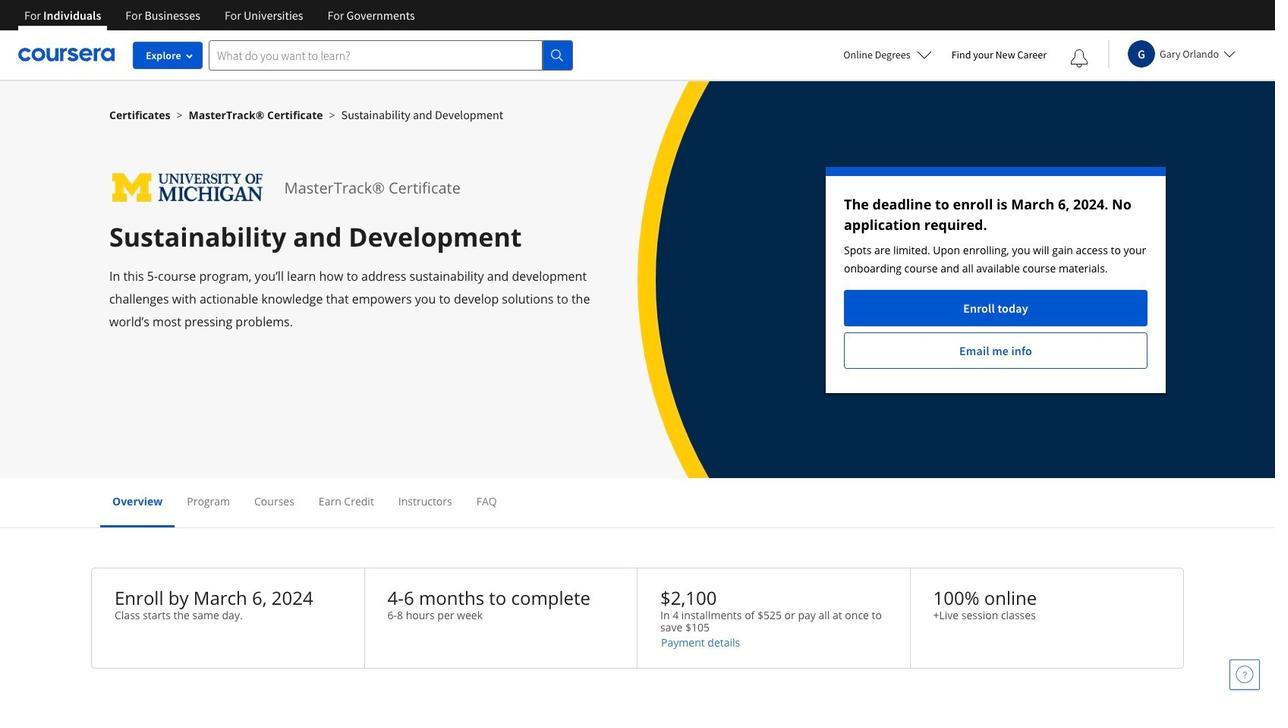Task type: vqa. For each thing, say whether or not it's contained in the screenshot.
Help Center ICON
yes



Task type: describe. For each thing, give the bounding box(es) containing it.
help center image
[[1236, 666, 1254, 684]]

banner navigation
[[12, 0, 427, 30]]



Task type: locate. For each thing, give the bounding box(es) containing it.
coursera image
[[18, 43, 115, 67]]

university of michigan image
[[109, 167, 266, 209]]

status
[[826, 167, 1166, 393]]

certificate menu element
[[100, 478, 1175, 528]]

What do you want to learn? text field
[[209, 40, 543, 70]]

None search field
[[209, 40, 573, 70]]



